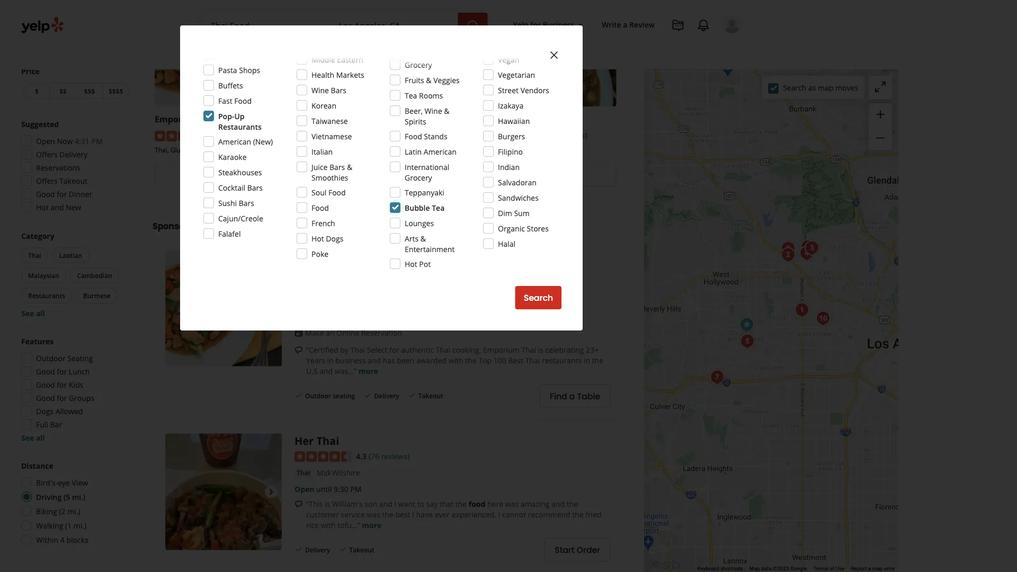 Task type: vqa. For each thing, say whether or not it's contained in the screenshot.
top Outdoor
yes



Task type: locate. For each thing, give the bounding box(es) containing it.
pm up william's
[[350, 484, 361, 494]]

see all down restaurants button
[[21, 308, 45, 318]]

2 horizontal spatial i
[[498, 509, 500, 519]]

1 horizontal spatial order
[[364, 169, 387, 181]]

a for report
[[868, 566, 871, 572]]

hot for hot dogs
[[311, 233, 324, 243]]

find
[[550, 390, 567, 402]]

is inside "certified by thai select for authentic thai cooking. emporium thai is celebrating 23+ years in business and has been awarded with the top 100 best thai restaurants in the u.s and was…"
[[538, 345, 543, 355]]

delivery down has
[[374, 391, 399, 400]]

and up recommend
[[552, 499, 565, 509]]

mi.) right the (2
[[67, 506, 80, 516]]

group
[[869, 103, 892, 150], [18, 119, 131, 216], [19, 230, 131, 318], [18, 336, 131, 443]]

2 vertical spatial hot
[[405, 259, 417, 269]]

1 horizontal spatial 16 checkmark v2 image
[[408, 391, 416, 400]]

0 vertical spatial is
[[538, 345, 543, 355]]

1 order now from the left
[[207, 169, 251, 181]]

walking (1 mi.)
[[36, 520, 87, 531]]

online
[[337, 328, 359, 338]]

0 horizontal spatial with
[[321, 520, 336, 530]]

2 vertical spatial a
[[868, 566, 871, 572]]

search inside search button
[[524, 292, 553, 304]]

for for lunch
[[57, 366, 67, 376]]

16 checkmark v2 image for start order
[[339, 545, 347, 554]]

0 horizontal spatial view
[[72, 478, 88, 488]]

0 vertical spatial see all
[[21, 308, 45, 318]]

hot pot
[[405, 259, 431, 269]]

0 vertical spatial more
[[358, 366, 378, 376]]

i left want
[[394, 499, 396, 509]]

offers up "reservations"
[[36, 149, 58, 159]]

3 good from the top
[[36, 380, 55, 390]]

16 checkmark v2 image down been
[[408, 391, 416, 400]]

1 vertical spatial wine
[[425, 106, 442, 116]]

23+
[[586, 345, 599, 355]]

1 vertical spatial more
[[362, 520, 382, 530]]

restaurants
[[209, 47, 251, 57], [218, 122, 262, 132], [28, 291, 65, 300]]

see all for features
[[21, 433, 45, 443]]

see all
[[21, 308, 45, 318], [21, 433, 45, 443]]

see all button down restaurants button
[[21, 308, 45, 318]]

cocktail bars
[[218, 182, 263, 193]]

pm right 11:00
[[253, 187, 264, 197]]

1 vertical spatial a
[[569, 390, 575, 402]]

0 horizontal spatial open until 9:30 pm
[[295, 484, 361, 494]]

soul
[[311, 187, 326, 197]]

dim
[[498, 208, 512, 218]]

1 vertical spatial was
[[367, 509, 380, 519]]

1 horizontal spatial with
[[449, 355, 463, 365]]

open down suggested at the top
[[36, 136, 55, 146]]

restaurants link
[[201, 38, 274, 69]]

1 vertical spatial restaurants
[[218, 122, 262, 132]]

reviews) for (600 reviews)
[[559, 130, 587, 140]]

1 horizontal spatial view
[[514, 169, 534, 181]]

burmese button
[[76, 288, 118, 304]]

pa ord noodle image
[[796, 243, 817, 264]]

thai down category
[[28, 251, 41, 260]]

2 good from the top
[[36, 366, 55, 376]]

food up up
[[234, 96, 252, 106]]

was down son
[[367, 509, 380, 519]]

0 horizontal spatial delivery
[[59, 149, 87, 159]]

the down "this is william's son and i want to say that the food
[[382, 509, 394, 519]]

and down good for dinner
[[51, 202, 64, 212]]

0 horizontal spatial emporium thai link
[[155, 113, 219, 125]]

business categories element
[[201, 38, 742, 69]]

0 vertical spatial hot
[[36, 202, 49, 212]]

business
[[335, 355, 366, 365]]

0 horizontal spatial outdoor
[[36, 353, 65, 363]]

16 checkmark v2 image for outdoor seating
[[295, 391, 303, 400]]

bars down 11:00
[[239, 198, 254, 208]]

filipino
[[498, 146, 523, 157]]

more link down son
[[362, 520, 382, 530]]

mi.) for biking (2 mi.)
[[67, 506, 80, 516]]

see for category
[[21, 308, 34, 318]]

2 horizontal spatial 16 checkmark v2 image
[[364, 391, 372, 400]]

emporium inside the emporium thai (3.7k reviews)
[[295, 250, 350, 264]]

0 vertical spatial thai button
[[21, 247, 48, 263]]

map for moves
[[818, 83, 833, 93]]

mi.) right (5
[[72, 492, 86, 502]]

16 checkmark v2 image
[[364, 391, 372, 400], [295, 545, 303, 554], [339, 545, 347, 554]]

markets
[[336, 70, 364, 80]]

map right as
[[818, 83, 833, 93]]

mi.) for driving (5 mi.)
[[72, 492, 86, 502]]

more for more "link" to the top
[[358, 366, 378, 376]]

is up restaurants in the right of the page
[[538, 345, 543, 355]]

wine down health
[[311, 85, 329, 95]]

food
[[469, 499, 485, 509]]

more link
[[358, 366, 378, 376], [362, 520, 382, 530]]

1 offers from the top
[[36, 149, 58, 159]]

1 vertical spatial is
[[325, 499, 330, 509]]

1 horizontal spatial takeout
[[349, 545, 374, 554]]

2 vertical spatial takeout
[[349, 545, 374, 554]]

now for emporium thai
[[233, 169, 251, 181]]

2 in from the left
[[584, 355, 590, 365]]

salad, soup, thai view website
[[468, 146, 570, 181]]

website
[[536, 169, 570, 181]]

0 horizontal spatial order now
[[207, 169, 251, 181]]

google image
[[647, 558, 682, 572]]

0 vertical spatial takeout
[[59, 176, 87, 186]]

2 order now from the left
[[364, 169, 407, 181]]

2 see from the top
[[21, 433, 34, 443]]

grocery down international
[[405, 172, 432, 182]]

hot down good for dinner
[[36, 202, 49, 212]]

2 offers from the top
[[36, 176, 58, 186]]

1 vertical spatial more link
[[362, 520, 382, 530]]

bars for wine
[[331, 85, 346, 95]]

next image
[[265, 485, 278, 498]]

thai up (3.7k reviews) link
[[352, 250, 375, 264]]

is up customer
[[325, 499, 330, 509]]

bars
[[331, 85, 346, 95], [329, 162, 345, 172], [247, 182, 263, 193], [239, 198, 254, 208]]

0 horizontal spatial in
[[327, 355, 334, 365]]

$$ button
[[50, 83, 76, 99]]

has
[[383, 355, 395, 365]]

pop-
[[218, 111, 234, 121]]

0 vertical spatial her thai image
[[736, 314, 757, 336]]

food down spirits
[[405, 131, 422, 141]]

16 checkmark v2 image down 16 speech v2 image
[[295, 545, 303, 554]]

(3.7k right '4.0'
[[229, 130, 245, 140]]

close image
[[548, 49, 560, 61]]

a right write
[[623, 19, 627, 29]]

keyboard shortcuts button
[[697, 565, 743, 572]]

9:30
[[548, 187, 563, 197], [334, 484, 348, 494]]

1 good from the top
[[36, 189, 55, 199]]

0 horizontal spatial 16 checkmark v2 image
[[295, 391, 303, 400]]

american (new)
[[218, 136, 273, 146]]

teppanyaki
[[405, 187, 444, 197]]

group containing suggested
[[18, 119, 131, 216]]

good for good for lunch
[[36, 366, 55, 376]]

thai touch restaurant
[[468, 113, 564, 125]]

dogs up "full" in the bottom left of the page
[[36, 406, 54, 416]]

option group
[[18, 460, 131, 548]]

2 grocery from the top
[[405, 172, 432, 182]]

1 horizontal spatial in
[[584, 355, 590, 365]]

with inside here was amazing and the customer service was the best i have ever experienced. i cannot recommend the fried rice with tofu…"
[[321, 520, 336, 530]]

0 vertical spatial more link
[[358, 366, 378, 376]]

16 speech v2 image
[[295, 346, 303, 354]]

table
[[577, 390, 600, 402]]

son
[[365, 499, 377, 509]]

& right arts
[[421, 233, 426, 243]]

order now up the cocktail
[[207, 169, 251, 181]]

noodles
[[209, 146, 233, 154]]

emporium down hot dogs
[[295, 250, 350, 264]]

driving
[[36, 492, 62, 502]]

0 vertical spatial restaurants
[[209, 47, 251, 57]]

0 vertical spatial delivery
[[59, 149, 87, 159]]

good for good for dinner
[[36, 189, 55, 199]]

16 checkmark v2 image
[[295, 391, 303, 400], [408, 391, 416, 400]]

see all button for category
[[21, 308, 45, 318]]

for down good for kids
[[57, 393, 67, 403]]

william's
[[332, 499, 363, 509]]

emporium inside "certified by thai select for authentic thai cooking. emporium thai is celebrating 23+ years in business and has been awarded with the top 100 best thai restaurants in the u.s and was…"
[[483, 345, 519, 355]]

1 16 checkmark v2 image from the left
[[295, 391, 303, 400]]

1 vertical spatial outdoor
[[305, 391, 331, 400]]

1 horizontal spatial a
[[623, 19, 627, 29]]

with down the cooking.
[[449, 355, 463, 365]]

2 horizontal spatial a
[[868, 566, 871, 572]]

more down the business
[[358, 366, 378, 376]]

outdoor down u.s
[[305, 391, 331, 400]]

hot inside group
[[36, 202, 49, 212]]

a right report
[[868, 566, 871, 572]]

bars inside juice bars & smoothies
[[329, 162, 345, 172]]

the down the cooking.
[[465, 355, 477, 365]]

authentic
[[401, 345, 434, 355]]

(76 reviews) link
[[369, 450, 410, 461]]

0 vertical spatial dogs
[[326, 233, 343, 243]]

steakhouses
[[218, 167, 262, 177]]

emporium up 100
[[483, 345, 519, 355]]

for for kids
[[57, 380, 67, 390]]

2 horizontal spatial now
[[389, 169, 407, 181]]

more
[[358, 366, 378, 376], [362, 520, 382, 530]]

1 all from the top
[[36, 308, 45, 318]]

0 horizontal spatial order
[[207, 169, 230, 181]]

1 horizontal spatial hot
[[311, 233, 324, 243]]

24 chevron down v2 image
[[336, 46, 348, 58]]

now up 12:30
[[389, 169, 407, 181]]

dinner
[[69, 189, 92, 199]]

order right start
[[577, 544, 600, 556]]

search
[[783, 83, 806, 93], [524, 292, 553, 304]]

slideshow element
[[165, 250, 282, 366], [165, 433, 282, 550]]

0 vertical spatial slideshow element
[[165, 250, 282, 366]]

& inside arts & entertainment
[[421, 233, 426, 243]]

i
[[394, 499, 396, 509], [412, 509, 414, 519], [498, 509, 500, 519]]

4 star rating image
[[155, 131, 212, 142]]

$$$$ button
[[102, 83, 129, 99]]

0 vertical spatial map
[[818, 83, 833, 93]]

1 horizontal spatial emporium thai link
[[295, 250, 375, 264]]

1 in from the left
[[327, 355, 334, 365]]

1 slideshow element from the top
[[165, 250, 282, 366]]

9:30 up william's
[[334, 484, 348, 494]]

open up 16 speech v2 image
[[295, 484, 314, 494]]

2 horizontal spatial emporium
[[483, 345, 519, 355]]

in down "certified
[[327, 355, 334, 365]]

1 horizontal spatial her thai image
[[736, 314, 757, 336]]

lunch
[[69, 366, 90, 376]]

emporium for emporium thai
[[155, 113, 199, 125]]

wine inside 'beer, wine & spirits'
[[425, 106, 442, 116]]

1 horizontal spatial american
[[424, 146, 457, 157]]

0 horizontal spatial wine
[[311, 85, 329, 95]]

100
[[494, 355, 506, 365]]

0 vertical spatial a
[[623, 19, 627, 29]]

order up 'until 12:30 am'
[[364, 169, 387, 181]]

None search field
[[202, 13, 490, 38]]

1 horizontal spatial open until 9:30 pm
[[509, 187, 576, 197]]

1 vertical spatial see all button
[[21, 433, 45, 443]]

$ button
[[23, 83, 50, 99]]

restaurants down up
[[218, 122, 262, 132]]

& up stands on the top left of page
[[444, 106, 449, 116]]

16 reservation v2 image
[[295, 329, 303, 337]]

in down 23+ on the right bottom
[[584, 355, 590, 365]]

for up good for kids
[[57, 366, 67, 376]]

2 all from the top
[[36, 433, 45, 443]]

&
[[426, 75, 431, 85], [444, 106, 449, 116], [347, 162, 352, 172], [421, 233, 426, 243]]

2 vertical spatial mi.)
[[74, 520, 87, 531]]

for inside yelp for business button
[[530, 19, 541, 29]]

sanamluang cafe hollywood image
[[801, 238, 823, 259]]

her thai link
[[295, 433, 339, 448]]

emporium up 4 star rating image
[[155, 113, 199, 125]]

1 vertical spatial 9:30
[[334, 484, 348, 494]]

now for thaibento
[[389, 169, 407, 181]]

tea down "teppanyaki"
[[432, 203, 445, 213]]

good for groups
[[36, 393, 94, 403]]

0 vertical spatial was
[[505, 499, 519, 509]]

1 horizontal spatial order now
[[364, 169, 407, 181]]

delivery down open now 4:31 pm
[[59, 149, 87, 159]]

a inside "write a review" link
[[623, 19, 627, 29]]

1 vertical spatial mi.)
[[67, 506, 80, 516]]

fried
[[585, 509, 602, 519]]

0 horizontal spatial search
[[524, 292, 553, 304]]

2 vertical spatial restaurants
[[28, 291, 65, 300]]

restaurants up pasta
[[209, 47, 251, 57]]

16 checkmark v2 image for find a table
[[364, 391, 372, 400]]

1 vertical spatial tea
[[432, 203, 445, 213]]

previous image
[[170, 302, 182, 314]]

cannot
[[502, 509, 526, 519]]

view up sandwiches
[[514, 169, 534, 181]]

walking
[[36, 520, 63, 531]]

top
[[479, 355, 492, 365]]

arts & entertainment
[[405, 233, 455, 254]]

a inside the find a table link
[[569, 390, 575, 402]]

data
[[761, 566, 772, 572]]

bars for cocktail
[[247, 182, 263, 193]]

more down son
[[362, 520, 382, 530]]

1 vertical spatial with
[[321, 520, 336, 530]]

0 vertical spatial all
[[36, 308, 45, 318]]

order
[[207, 169, 230, 181], [364, 169, 387, 181], [577, 544, 600, 556]]

0 vertical spatial see all button
[[21, 308, 45, 318]]

offers for offers takeout
[[36, 176, 58, 186]]

with inside "certified by thai select for authentic thai cooking. emporium thai is celebrating 23+ years in business and has been awarded with the top 100 best thai restaurants in the u.s and was…"
[[449, 355, 463, 365]]

projects image
[[672, 19, 684, 32]]

bars down the health markets
[[331, 85, 346, 95]]

outdoor up good for lunch
[[36, 353, 65, 363]]

dogs
[[326, 233, 343, 243], [36, 406, 54, 416]]

until up sushi
[[215, 187, 230, 197]]

1 vertical spatial see all
[[21, 433, 45, 443]]

dogs down the 'french'
[[326, 233, 343, 243]]

restaurants down malaysian button
[[28, 291, 65, 300]]

zoom in image
[[874, 108, 887, 121]]

4.3
[[356, 451, 366, 461]]

(2
[[59, 506, 65, 516]]

american down stands on the top left of page
[[424, 146, 457, 157]]

1 vertical spatial her thai image
[[165, 433, 282, 550]]

vegetarian
[[498, 70, 535, 80]]

0 horizontal spatial now
[[57, 136, 73, 146]]

0 vertical spatial view
[[514, 169, 534, 181]]

order now link up 'until 12:30 am'
[[311, 163, 460, 186]]

with down customer
[[321, 520, 336, 530]]

$
[[35, 87, 39, 95]]

1 see all from the top
[[21, 308, 45, 318]]

was
[[505, 499, 519, 509], [367, 509, 380, 519]]

0 vertical spatial with
[[449, 355, 463, 365]]

write
[[602, 19, 621, 29]]

1 see from the top
[[21, 308, 34, 318]]

is
[[538, 345, 543, 355], [325, 499, 330, 509]]

her thai image
[[736, 314, 757, 336], [165, 433, 282, 550]]

1 horizontal spatial search
[[783, 83, 806, 93]]

1 horizontal spatial 9:30
[[548, 187, 563, 197]]

emporium thai link down hot dogs
[[295, 250, 375, 264]]

2 vertical spatial emporium
[[483, 345, 519, 355]]

for right yelp
[[530, 19, 541, 29]]

open until 9:30 pm down mid-
[[295, 484, 361, 494]]

2 16 checkmark v2 image from the left
[[408, 391, 416, 400]]

0 vertical spatial offers
[[36, 149, 58, 159]]

thai up the business
[[350, 345, 365, 355]]

previous image
[[170, 485, 182, 498]]

order now for thaibento
[[364, 169, 407, 181]]

view right the eye
[[72, 478, 88, 488]]

1 horizontal spatial thai button
[[295, 467, 312, 478]]

thai button down category
[[21, 247, 48, 263]]

1 horizontal spatial delivery
[[305, 545, 330, 554]]

0 vertical spatial search
[[783, 83, 806, 93]]

1 vertical spatial dogs
[[36, 406, 54, 416]]

wine
[[311, 85, 329, 95], [425, 106, 442, 116]]

bars for sushi
[[239, 198, 254, 208]]

a for find
[[569, 390, 575, 402]]

in
[[327, 355, 334, 365], [584, 355, 590, 365]]

find a table link
[[540, 384, 610, 408]]

2 slideshow element from the top
[[165, 433, 282, 550]]

soup,
[[487, 146, 504, 154]]

delivery
[[59, 149, 87, 159], [374, 391, 399, 400], [305, 545, 330, 554]]

the right that
[[455, 499, 467, 509]]

all for features
[[36, 433, 45, 443]]

middle eastern
[[311, 54, 363, 64]]

1 order now link from the left
[[155, 163, 303, 186]]

thai
[[201, 113, 219, 125], [468, 113, 486, 125], [311, 146, 324, 154], [506, 146, 518, 154], [352, 250, 375, 264], [28, 251, 41, 260], [350, 345, 365, 355], [436, 345, 450, 355], [521, 345, 536, 355], [525, 355, 540, 365], [316, 433, 339, 448], [297, 468, 310, 477]]

map
[[818, 83, 833, 93], [872, 566, 883, 572]]

customer
[[306, 509, 339, 519]]

bars down steakhouses on the left of the page
[[247, 182, 263, 193]]

open up sum
[[509, 187, 529, 197]]

thai down the burgers
[[506, 146, 518, 154]]

(36
[[385, 130, 396, 140]]

for for dinner
[[57, 189, 67, 199]]

street
[[498, 85, 519, 95]]

by
[[340, 345, 348, 355]]

until down mid-
[[316, 484, 332, 494]]

hot left pot
[[405, 259, 417, 269]]

order now for emporium thai
[[207, 169, 251, 181]]

offers for offers delivery
[[36, 149, 58, 159]]

16 checkmark v2 image down tofu…"
[[339, 545, 347, 554]]

open until 9:30 pm down 'view website' link at top
[[509, 187, 576, 197]]

0 vertical spatial wine
[[311, 85, 329, 95]]

thai button
[[21, 247, 48, 263], [295, 467, 312, 478]]

1 vertical spatial offers
[[36, 176, 58, 186]]

start order link
[[545, 538, 610, 562]]

1 horizontal spatial map
[[872, 566, 883, 572]]

bird's-eye view
[[36, 478, 88, 488]]

see up distance
[[21, 433, 34, 443]]

restaurants inside business categories element
[[209, 47, 251, 57]]

falafel
[[218, 229, 241, 239]]

1 see all button from the top
[[21, 308, 45, 318]]

search for search as map moves
[[783, 83, 806, 93]]

the down 23+ on the right bottom
[[592, 355, 603, 365]]

the
[[465, 355, 477, 365], [592, 355, 603, 365], [455, 499, 467, 509], [567, 499, 578, 509], [382, 509, 394, 519], [572, 509, 583, 519]]

use
[[836, 566, 845, 572]]

1 vertical spatial delivery
[[374, 391, 399, 400]]

reviews) for (36 reviews)
[[398, 130, 426, 140]]

1 vertical spatial takeout
[[418, 391, 443, 400]]

restaurants inside search dialog
[[218, 122, 262, 132]]

2 see all button from the top
[[21, 433, 45, 443]]

and inside group
[[51, 202, 64, 212]]

2 horizontal spatial hot
[[405, 259, 417, 269]]

bars for juice
[[329, 162, 345, 172]]

home services link
[[274, 38, 357, 69]]

4 good from the top
[[36, 393, 55, 403]]

awarded
[[416, 355, 447, 365]]

offers down "reservations"
[[36, 176, 58, 186]]

takeout down 'awarded' at bottom left
[[418, 391, 443, 400]]

good up dogs allowed
[[36, 393, 55, 403]]

thai left mid-
[[297, 468, 310, 477]]

order for emporium thai
[[207, 169, 230, 181]]

2 see all from the top
[[21, 433, 45, 443]]

1 vertical spatial open until 9:30 pm
[[295, 484, 361, 494]]

1 grocery from the top
[[405, 60, 432, 70]]

was up the cannot
[[505, 499, 519, 509]]

price group
[[21, 66, 131, 101]]

9:30 down the website on the right top of the page
[[548, 187, 563, 197]]

celebrating
[[545, 345, 584, 355]]

see all down "full" in the bottom left of the page
[[21, 433, 45, 443]]

1 horizontal spatial order now link
[[311, 163, 460, 186]]

restaurants inside button
[[28, 291, 65, 300]]

2 order now link from the left
[[311, 163, 460, 186]]

0 horizontal spatial emporium
[[155, 113, 199, 125]]

thai up 4.3 star rating 'image'
[[316, 433, 339, 448]]

"certified
[[306, 345, 338, 355]]



Task type: describe. For each thing, give the bounding box(es) containing it.
©2023
[[773, 566, 789, 572]]

(new)
[[253, 136, 273, 146]]

izakaya
[[498, 100, 523, 110]]

until left 12:30
[[372, 187, 387, 197]]

good for good for kids
[[36, 380, 55, 390]]

the up recommend
[[567, 499, 578, 509]]

search for search
[[524, 292, 553, 304]]

& inside 'beer, wine & spirits'
[[444, 106, 449, 116]]

moves
[[835, 83, 858, 93]]

up
[[234, 111, 244, 121]]

new
[[66, 202, 81, 212]]

for inside "certified by thai select for authentic thai cooking. emporium thai is celebrating 23+ years in business and has been awarded with the top 100 best thai restaurants in the u.s and was…"
[[389, 345, 399, 355]]

her
[[295, 433, 314, 448]]

stands
[[424, 131, 447, 141]]

dogs inside search dialog
[[326, 233, 343, 243]]

group containing category
[[19, 230, 131, 318]]

karaoke
[[218, 152, 247, 162]]

offers takeout
[[36, 176, 87, 186]]

make
[[305, 328, 324, 338]]

international
[[405, 162, 449, 172]]

pm right 4:31 at the left
[[91, 136, 103, 146]]

1 horizontal spatial i
[[412, 509, 414, 519]]

1 horizontal spatial tea
[[432, 203, 445, 213]]

now inside group
[[57, 136, 73, 146]]

report a map error link
[[851, 566, 895, 572]]

see all button for features
[[21, 433, 45, 443]]

hot and new
[[36, 202, 81, 212]]

pm down the website on the right top of the page
[[565, 187, 576, 197]]

shortcuts
[[720, 566, 743, 572]]

bubble tea
[[405, 203, 445, 213]]

slideshow element for emporium thai
[[165, 250, 282, 366]]

mi.) for walking (1 mi.)
[[74, 520, 87, 531]]

1 vertical spatial thai button
[[295, 467, 312, 478]]

am
[[410, 187, 421, 197]]

was…"
[[335, 366, 357, 376]]

order now link for thaibento
[[311, 163, 460, 186]]

outdoor for outdoor seating
[[305, 391, 331, 400]]

cambodian
[[77, 271, 112, 280]]

and right son
[[379, 499, 392, 509]]

health markets
[[311, 70, 364, 80]]

4.0 (3.7k reviews)
[[216, 130, 275, 140]]

soul food
[[311, 187, 346, 197]]

thai up 'awarded' at bottom left
[[436, 345, 450, 355]]

latin american
[[405, 146, 457, 157]]

reservation
[[361, 328, 402, 338]]

within 4 blocks
[[36, 535, 88, 545]]

cooking.
[[452, 345, 481, 355]]

thai inside 'link'
[[297, 468, 310, 477]]

food stands
[[405, 131, 447, 141]]

(600
[[542, 130, 557, 140]]

all for category
[[36, 308, 45, 318]]

(1
[[65, 520, 72, 531]]

thai inside 'salad, soup, thai view website'
[[506, 146, 518, 154]]

find a table
[[550, 390, 600, 402]]

16 chevron down v2 image
[[576, 20, 585, 29]]

2 horizontal spatial takeout
[[418, 391, 443, 400]]

tofu…"
[[337, 520, 360, 530]]

hoy-ka thai restaurant image
[[778, 244, 799, 266]]

services
[[305, 47, 333, 57]]

emporium thai
[[155, 113, 219, 125]]

groups
[[69, 393, 94, 403]]

$$
[[59, 87, 67, 95]]

$$$
[[84, 87, 95, 95]]

0 horizontal spatial 16 checkmark v2 image
[[295, 545, 303, 554]]

4:31
[[75, 136, 89, 146]]

open now 4:31 pm
[[36, 136, 103, 146]]

search image
[[466, 20, 479, 32]]

order now link for emporium thai
[[155, 163, 303, 186]]

option group containing distance
[[18, 460, 131, 548]]

hae ha heng thai bistro image
[[791, 300, 813, 321]]

more for the bottommost more "link"
[[362, 520, 382, 530]]

juice
[[311, 162, 328, 172]]

(36 reviews)
[[385, 130, 426, 140]]

error
[[884, 566, 895, 572]]

the left fried
[[572, 509, 583, 519]]

4.3 star rating image
[[295, 451, 352, 462]]

0 horizontal spatial is
[[325, 499, 330, 509]]

and right u.s
[[320, 366, 333, 376]]

reservations
[[36, 162, 80, 172]]

hot for hot pot
[[405, 259, 417, 269]]

here was amazing and the customer service was the best i have ever experienced. i cannot recommend the fried rice with tofu…"
[[306, 499, 602, 530]]

1 vertical spatial emporium thai link
[[295, 250, 375, 264]]

"certified by thai select for authentic thai cooking. emporium thai is celebrating 23+ years in business and has been awarded with the top 100 best thai restaurants in the u.s and was…"
[[306, 345, 603, 376]]

burmese
[[83, 291, 111, 300]]

search dialog
[[0, 0, 1017, 572]]

see all for category
[[21, 308, 45, 318]]

map for error
[[872, 566, 883, 572]]

map data ©2023 google
[[749, 566, 807, 572]]

thai link
[[295, 467, 312, 478]]

0 horizontal spatial i
[[394, 499, 396, 509]]

emporium for emporium thai (3.7k reviews)
[[295, 250, 350, 264]]

0 horizontal spatial american
[[218, 136, 251, 146]]

biking (2 mi.)
[[36, 506, 80, 516]]

and down select
[[368, 355, 381, 365]]

0 horizontal spatial (3.7k
[[229, 130, 245, 140]]

11:00
[[232, 187, 251, 197]]

map region
[[544, 9, 951, 572]]

allowed
[[55, 406, 83, 416]]

user actions element
[[505, 13, 756, 78]]

touch
[[488, 113, 514, 125]]

thai right the best at the bottom of page
[[525, 355, 540, 365]]

notifications image
[[697, 19, 710, 32]]

0 vertical spatial 9:30
[[548, 187, 563, 197]]

reviews) inside the emporium thai (3.7k reviews)
[[387, 267, 416, 277]]

for for business
[[530, 19, 541, 29]]

16 speech v2 image
[[295, 500, 303, 508]]

organic stores
[[498, 223, 549, 233]]

burgers
[[498, 131, 525, 141]]

recommend
[[528, 509, 570, 519]]

grocery inside international grocery
[[405, 172, 432, 182]]

reviews) for (76 reviews)
[[381, 451, 410, 461]]

report
[[851, 566, 867, 572]]

cajun/creole
[[218, 213, 263, 223]]

veggies
[[433, 75, 460, 85]]

for for groups
[[57, 393, 67, 403]]

vegan
[[498, 54, 519, 64]]

search button
[[515, 286, 562, 309]]

shops
[[239, 65, 260, 75]]

0 horizontal spatial her thai image
[[165, 433, 282, 550]]

outdoor seating
[[36, 353, 93, 363]]

farmhouse kitchen thai cuisine image
[[707, 367, 728, 388]]

distance
[[21, 461, 53, 471]]

italian
[[311, 146, 333, 157]]

thai left "touch" at top
[[468, 113, 486, 125]]

& inside juice bars & smoothies
[[347, 162, 352, 172]]

(3.7k reviews) link
[[369, 266, 416, 278]]

expand map image
[[874, 80, 887, 93]]

food down the smoothies
[[328, 187, 346, 197]]

want
[[398, 499, 415, 509]]

16 info v2 image
[[233, 222, 242, 230]]

thai up '4.0'
[[201, 113, 219, 125]]

experienced.
[[452, 509, 496, 519]]

food down soul on the left top of page
[[311, 203, 329, 213]]

open until 11:00 pm
[[193, 187, 264, 197]]

my thai kitchen image
[[813, 308, 834, 329]]

slideshow element for her thai
[[165, 433, 282, 550]]

best
[[395, 509, 410, 519]]

0 vertical spatial open until 9:30 pm
[[509, 187, 576, 197]]

salvadoran
[[498, 177, 537, 187]]

fast food
[[218, 96, 252, 106]]

thai inside the emporium thai (3.7k reviews)
[[352, 250, 375, 264]]

good for good for groups
[[36, 393, 55, 403]]

until down 'view website' link at top
[[531, 187, 546, 197]]

beer, wine & spirits
[[405, 106, 449, 126]]

order inside start order link
[[577, 544, 600, 556]]

malaysian button
[[21, 268, 66, 283]]

fruits
[[405, 75, 424, 85]]

home services
[[282, 47, 333, 57]]

4.7 star rating image
[[311, 131, 369, 142]]

laotian button
[[52, 247, 89, 263]]

palms thai restaurant image
[[778, 238, 799, 259]]

zoom out image
[[874, 132, 887, 144]]

(3.7k inside the emporium thai (3.7k reviews)
[[369, 267, 385, 277]]

view inside 'salad, soup, thai view website'
[[514, 169, 534, 181]]

with for awarded
[[449, 355, 463, 365]]

ruen pair image
[[797, 237, 818, 258]]

wilshire
[[332, 468, 360, 478]]

dim sum
[[498, 208, 530, 218]]

2 vertical spatial delivery
[[305, 545, 330, 554]]

0 vertical spatial tea
[[405, 90, 417, 100]]

poke
[[311, 249, 328, 259]]

map
[[749, 566, 760, 572]]

0 horizontal spatial was
[[367, 509, 380, 519]]

yelp for business button
[[509, 15, 589, 34]]

0 horizontal spatial takeout
[[59, 176, 87, 186]]

rice
[[306, 520, 319, 530]]

$$$$
[[109, 87, 123, 95]]

0 horizontal spatial thai button
[[21, 247, 48, 263]]

and inside here was amazing and the customer service was the best i have ever experienced. i cannot recommend the fried rice with tofu…"
[[552, 499, 565, 509]]

16 checkmark v2 image for takeout
[[408, 391, 416, 400]]

vendors
[[521, 85, 549, 95]]

ever
[[435, 509, 450, 519]]

order for thaibento
[[364, 169, 387, 181]]

emporium thai image
[[165, 250, 282, 366]]

a for write
[[623, 19, 627, 29]]

blocks
[[66, 535, 88, 545]]

& right fruits
[[426, 75, 431, 85]]

with for rice
[[321, 520, 336, 530]]

eye
[[58, 478, 70, 488]]

4.1 star rating image
[[468, 131, 525, 142]]

group containing features
[[18, 336, 131, 443]]

pot
[[419, 259, 431, 269]]

hot for hot and new
[[36, 202, 49, 212]]

see for features
[[21, 433, 34, 443]]

2 horizontal spatial delivery
[[374, 391, 399, 400]]

outdoor for outdoor seating
[[36, 353, 65, 363]]

dogs inside group
[[36, 406, 54, 416]]

thai up the best at the bottom of page
[[521, 345, 536, 355]]

suggested
[[21, 119, 59, 129]]

spicy sugar thai - midcity image
[[737, 331, 758, 352]]

thai up juice
[[311, 146, 324, 154]]

open left the cocktail
[[193, 187, 213, 197]]



